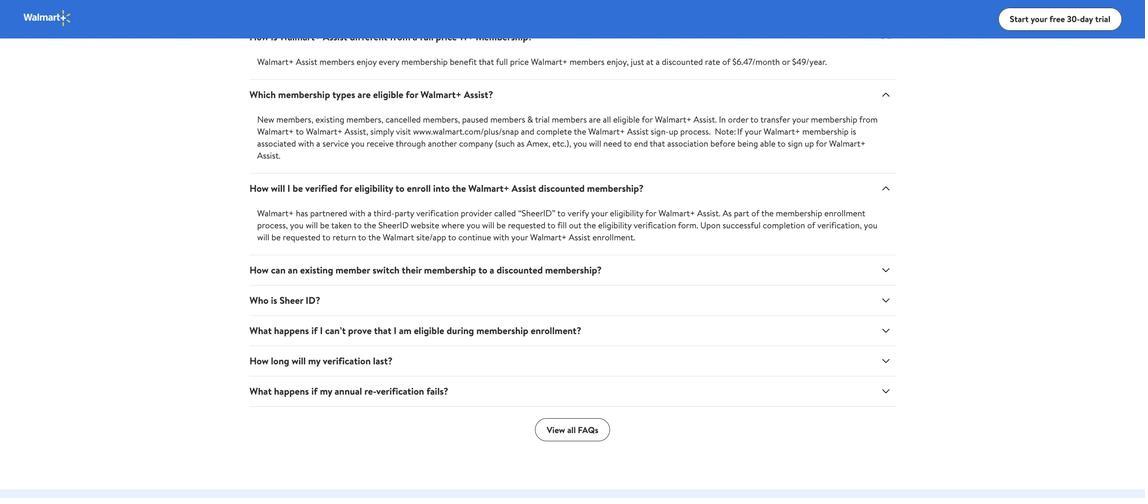 Task type: vqa. For each thing, say whether or not it's contained in the screenshot.
Food & beverages
no



Task type: locate. For each thing, give the bounding box(es) containing it.
2 what from the top
[[250, 385, 272, 398]]

part
[[734, 207, 750, 219]]

1 horizontal spatial from
[[860, 114, 878, 126]]

0 vertical spatial if
[[311, 324, 318, 337]]

walmart+
[[280, 30, 321, 43], [257, 56, 294, 68], [531, 56, 568, 68], [421, 88, 462, 101], [655, 114, 692, 126], [257, 126, 294, 138], [306, 126, 343, 138], [589, 126, 625, 138], [764, 126, 801, 138], [830, 138, 866, 150], [469, 182, 510, 195], [257, 207, 294, 219], [659, 207, 696, 219], [530, 231, 567, 243]]

requested left fill
[[508, 219, 546, 231]]

all
[[603, 114, 611, 126], [568, 424, 576, 436]]

0 vertical spatial with
[[298, 138, 314, 150]]

1 horizontal spatial price
[[510, 56, 529, 68]]

2 how from the top
[[250, 182, 269, 195]]

to left the sign
[[778, 138, 786, 150]]

0 horizontal spatial eligible
[[373, 88, 404, 101]]

the right out
[[584, 219, 596, 231]]

1 vertical spatial with
[[350, 207, 366, 219]]

verification down last?
[[376, 385, 424, 398]]

to left enroll
[[396, 182, 405, 195]]

trial inside button
[[1096, 13, 1111, 25]]

2 horizontal spatial members,
[[423, 114, 460, 126]]

to right order
[[751, 114, 759, 126]]

i left can't on the left bottom of page
[[320, 324, 323, 337]]

i left the am
[[394, 324, 397, 337]]

assist. down new
[[257, 150, 281, 162]]

happens down 'long'
[[274, 385, 309, 398]]

an
[[288, 264, 298, 277]]

1 horizontal spatial all
[[603, 114, 611, 126]]

before
[[711, 138, 736, 150]]

1 horizontal spatial eligible
[[414, 324, 445, 337]]

be left verified in the top left of the page
[[293, 182, 303, 195]]

$6.47/month
[[733, 56, 780, 68]]

0 vertical spatial discounted
[[662, 56, 703, 68]]

members, up another
[[423, 114, 460, 126]]

walmart plus image
[[23, 9, 72, 27]]

just
[[631, 56, 645, 68]]

2 horizontal spatial eligible
[[613, 114, 640, 126]]

what happens if i can't prove that i am eligible during membership enrollment?
[[250, 324, 582, 337]]

membership?
[[587, 182, 644, 195], [545, 264, 602, 277]]

trial
[[1096, 13, 1111, 25], [535, 114, 550, 126]]

0 vertical spatial that
[[479, 56, 494, 68]]

as
[[723, 207, 732, 219]]

up
[[669, 126, 679, 138], [805, 138, 814, 150]]

the
[[574, 126, 587, 138], [452, 182, 466, 195], [762, 207, 774, 219], [364, 219, 376, 231], [584, 219, 596, 231], [368, 231, 381, 243]]

for up cancelled
[[406, 88, 418, 101]]

existing right an
[[300, 264, 333, 277]]

assist. left 'as'
[[698, 207, 721, 219]]

0 vertical spatial are
[[358, 88, 371, 101]]

every
[[379, 56, 400, 68]]

my right 'long'
[[308, 354, 321, 367]]

verification,
[[818, 219, 862, 231]]

0 horizontal spatial from
[[390, 30, 411, 43]]

0 horizontal spatial with
[[298, 138, 314, 150]]

members, right new
[[276, 114, 314, 126]]

1 happens from the top
[[274, 324, 309, 337]]

assist. inside new members, existing members, cancelled members, paused members & trial members are all eligible for walmart+ assist. in order to transfer your membership from walmart+ to walmart+ assist, simply visit www.walmart.com/plus/snap and complete the walmart+ assist sign-up process.  note: if your walmart+ membership is associated with a service you receive through another company (such as amex, etc.), you will need to end that association before being able to sign up for walmart+ assist.
[[257, 150, 281, 162]]

what down 'long'
[[250, 385, 272, 398]]

up right the sign
[[805, 138, 814, 150]]

1 horizontal spatial trial
[[1096, 13, 1111, 25]]

the left walmart
[[368, 231, 381, 243]]

that right "benefit"
[[479, 56, 494, 68]]

which membership types are eligible for walmart+ assist? image
[[881, 89, 892, 101]]

trial right &
[[535, 114, 550, 126]]

is
[[271, 30, 277, 43], [851, 126, 857, 138], [271, 294, 277, 307]]

membership?
[[476, 30, 533, 43]]

assist. inside walmart+ has partnered with a third-party verification provider called "sheerid" to verify your eligibility for walmart+ assist. as part of the membership enrollment process, you will be taken to the sheerid website where you will be requested to fill out the eligibility verification form. upon successful completion of verification, you will be requested to return to the walmart site/app to continue with your walmart+ assist enrollment.
[[698, 207, 721, 219]]

membership? down out
[[545, 264, 602, 277]]

prove
[[348, 324, 372, 337]]

to right new
[[296, 126, 304, 138]]

30-
[[1068, 13, 1081, 25]]

0 vertical spatial eligible
[[373, 88, 404, 101]]

requested down the has
[[283, 231, 321, 243]]

membership inside walmart+ has partnered with a third-party verification provider called "sheerid" to verify your eligibility for walmart+ assist. as part of the membership enrollment process, you will be taken to the sheerid website where you will be requested to fill out the eligibility verification form. upon successful completion of verification, you will be requested to return to the walmart site/app to continue with your walmart+ assist enrollment.
[[776, 207, 823, 219]]

from
[[390, 30, 411, 43], [860, 114, 878, 126]]

if for i
[[311, 324, 318, 337]]

price down membership?
[[510, 56, 529, 68]]

of right rate
[[723, 56, 731, 68]]

if left can't on the left bottom of page
[[311, 324, 318, 337]]

that right end
[[650, 138, 665, 150]]

the inside new members, existing members, cancelled members, paused members & trial members are all eligible for walmart+ assist. in order to transfer your membership from walmart+ to walmart+ assist, simply visit www.walmart.com/plus/snap and complete the walmart+ assist sign-up process.  note: if your walmart+ membership is associated with a service you receive through another company (such as amex, etc.), you will need to end that association before being able to sign up for walmart+ assist.
[[574, 126, 587, 138]]

1 vertical spatial membership?
[[545, 264, 602, 277]]

which
[[250, 88, 276, 101]]

sheer
[[280, 294, 304, 307]]

1 vertical spatial trial
[[535, 114, 550, 126]]

1 horizontal spatial full
[[496, 56, 508, 68]]

0 vertical spatial existing
[[316, 114, 345, 126]]

to down continue
[[479, 264, 488, 277]]

0 vertical spatial assist.
[[257, 150, 281, 162]]

what down who
[[250, 324, 272, 337]]

you
[[351, 138, 365, 150], [574, 138, 587, 150], [290, 219, 304, 231], [467, 219, 480, 231], [864, 219, 878, 231]]

with
[[298, 138, 314, 150], [350, 207, 366, 219], [493, 231, 509, 243]]

discounted
[[662, 56, 703, 68], [539, 182, 585, 195], [497, 264, 543, 277]]

enjoy,
[[607, 56, 629, 68]]

a left third-
[[368, 207, 372, 219]]

eligible right the am
[[414, 324, 445, 337]]

assist inside walmart+ has partnered with a third-party verification provider called "sheerid" to verify your eligibility for walmart+ assist. as part of the membership enrollment process, you will be taken to the sheerid website where you will be requested to fill out the eligibility verification form. upon successful completion of verification, you will be requested to return to the walmart site/app to continue with your walmart+ assist enrollment.
[[569, 231, 591, 243]]

price left w+
[[436, 30, 457, 43]]

2 if from the top
[[311, 385, 318, 398]]

i left verified in the top left of the page
[[288, 182, 290, 195]]

2 horizontal spatial with
[[493, 231, 509, 243]]

assist,
[[345, 126, 368, 138]]

out
[[569, 219, 582, 231]]

your left free
[[1031, 13, 1048, 25]]

walmart+ assist members enjoy every membership benefit that full price walmart+ members enjoy, just at a discounted rate of $6.47/month or $49/year.
[[257, 56, 827, 68]]

what
[[250, 324, 272, 337], [250, 385, 272, 398]]

0 vertical spatial all
[[603, 114, 611, 126]]

assist.
[[257, 150, 281, 162], [698, 207, 721, 219]]

for right verified in the top left of the page
[[340, 182, 352, 195]]

1 if from the top
[[311, 324, 318, 337]]

be right provider
[[497, 219, 506, 231]]

where
[[442, 219, 465, 231]]

0 horizontal spatial up
[[669, 126, 679, 138]]

you right where
[[467, 219, 480, 231]]

1 vertical spatial if
[[311, 385, 318, 398]]

1 vertical spatial my
[[320, 385, 332, 398]]

1 how from the top
[[250, 30, 269, 43]]

2 vertical spatial that
[[374, 324, 392, 337]]

0 vertical spatial trial
[[1096, 13, 1111, 25]]

happens
[[274, 324, 309, 337], [274, 385, 309, 398]]

receive
[[367, 138, 394, 150]]

existing inside new members, existing members, cancelled members, paused members & trial members are all eligible for walmart+ assist. in order to transfer your membership from walmart+ to walmart+ assist, simply visit www.walmart.com/plus/snap and complete the walmart+ assist sign-up process.  note: if your walmart+ membership is associated with a service you receive through another company (such as amex, etc.), you will need to end that association before being able to sign up for walmart+ assist.
[[316, 114, 345, 126]]

if
[[311, 324, 318, 337], [311, 385, 318, 398]]

is for how is walmart+ assist different from a full price w+ membership?
[[271, 30, 277, 43]]

1 horizontal spatial that
[[479, 56, 494, 68]]

as
[[517, 138, 525, 150]]

enrollment.
[[593, 231, 636, 243]]

of right completion
[[808, 219, 816, 231]]

1 vertical spatial happens
[[274, 385, 309, 398]]

0 horizontal spatial all
[[568, 424, 576, 436]]

0 vertical spatial happens
[[274, 324, 309, 337]]

with down called in the left top of the page
[[493, 231, 509, 243]]

how long will my verification last? image
[[881, 355, 892, 367]]

verify
[[568, 207, 589, 219]]

0 vertical spatial is
[[271, 30, 277, 43]]

are right types
[[358, 88, 371, 101]]

www.walmart.com/plus/snap
[[413, 126, 519, 138]]

1 vertical spatial all
[[568, 424, 576, 436]]

will
[[589, 138, 602, 150], [271, 182, 285, 195], [306, 219, 318, 231], [482, 219, 495, 231], [257, 231, 270, 243], [292, 354, 306, 367]]

the right etc.),
[[574, 126, 587, 138]]

eligible up need
[[613, 114, 640, 126]]

up left process. on the top of the page
[[669, 126, 679, 138]]

existing up service
[[316, 114, 345, 126]]

with left service
[[298, 138, 314, 150]]

for up end
[[642, 114, 653, 126]]

1 horizontal spatial with
[[350, 207, 366, 219]]

for inside walmart+ has partnered with a third-party verification provider called "sheerid" to verify your eligibility for walmart+ assist. as part of the membership enrollment process, you will be taken to the sheerid website where you will be requested to fill out the eligibility verification form. upon successful completion of verification, you will be requested to return to the walmart site/app to continue with your walmart+ assist enrollment.
[[646, 207, 657, 219]]

if down the how long will my verification last? on the bottom of page
[[311, 385, 318, 398]]

how
[[250, 30, 269, 43], [250, 182, 269, 195], [250, 264, 269, 277], [250, 354, 269, 367]]

are right complete
[[589, 114, 601, 126]]

if for my
[[311, 385, 318, 398]]

you right etc.),
[[574, 138, 587, 150]]

has
[[296, 207, 308, 219]]

provider
[[461, 207, 492, 219]]

your right verify
[[591, 207, 608, 219]]

1 members, from the left
[[276, 114, 314, 126]]

2 horizontal spatial that
[[650, 138, 665, 150]]

a
[[413, 30, 418, 43], [656, 56, 660, 68], [316, 138, 320, 150], [368, 207, 372, 219], [490, 264, 495, 277]]

a inside new members, existing members, cancelled members, paused members & trial members are all eligible for walmart+ assist. in order to transfer your membership from walmart+ to walmart+ assist, simply visit www.walmart.com/plus/snap and complete the walmart+ assist sign-up process.  note: if your walmart+ membership is associated with a service you receive through another company (such as amex, etc.), you will need to end that association before being able to sign up for walmart+ assist.
[[316, 138, 320, 150]]

members, down the which membership types are eligible for walmart+ assist?
[[347, 114, 384, 126]]

for
[[406, 88, 418, 101], [642, 114, 653, 126], [816, 138, 827, 150], [340, 182, 352, 195], [646, 207, 657, 219]]

1 vertical spatial is
[[851, 126, 857, 138]]

members left &
[[491, 114, 526, 126]]

trial right day
[[1096, 13, 1111, 25]]

0 horizontal spatial full
[[420, 30, 434, 43]]

company
[[459, 138, 493, 150]]

start
[[1010, 13, 1029, 25]]

1 vertical spatial what
[[250, 385, 272, 398]]

membership? up verify
[[587, 182, 644, 195]]

who is sheer id?
[[250, 294, 321, 307]]

0 vertical spatial price
[[436, 30, 457, 43]]

with left third-
[[350, 207, 366, 219]]

for left form.
[[646, 207, 657, 219]]

i
[[288, 182, 290, 195], [320, 324, 323, 337], [394, 324, 397, 337]]

member
[[336, 264, 370, 277]]

1 vertical spatial discounted
[[539, 182, 585, 195]]

the right into at the top left of the page
[[452, 182, 466, 195]]

0 horizontal spatial that
[[374, 324, 392, 337]]

1 vertical spatial price
[[510, 56, 529, 68]]

eligible up cancelled
[[373, 88, 404, 101]]

0 horizontal spatial are
[[358, 88, 371, 101]]

your
[[1031, 13, 1048, 25], [793, 114, 809, 126], [745, 126, 762, 138], [591, 207, 608, 219], [512, 231, 528, 243]]

view all faqs
[[547, 424, 599, 436]]

into
[[433, 182, 450, 195]]

can't
[[325, 324, 346, 337]]

0 horizontal spatial members,
[[276, 114, 314, 126]]

0 horizontal spatial assist.
[[257, 150, 281, 162]]

verification
[[416, 207, 459, 219], [634, 219, 676, 231], [323, 354, 371, 367], [376, 385, 424, 398]]

1 vertical spatial that
[[650, 138, 665, 150]]

1 horizontal spatial members,
[[347, 114, 384, 126]]

trial inside new members, existing members, cancelled members, paused members & trial members are all eligible for walmart+ assist. in order to transfer your membership from walmart+ to walmart+ assist, simply visit www.walmart.com/plus/snap and complete the walmart+ assist sign-up process.  note: if your walmart+ membership is associated with a service you receive through another company (such as amex, etc.), you will need to end that association before being able to sign up for walmart+ assist.
[[535, 114, 550, 126]]

a left service
[[316, 138, 320, 150]]

0 vertical spatial my
[[308, 354, 321, 367]]

etc.),
[[553, 138, 572, 150]]

3 how from the top
[[250, 264, 269, 277]]

2 vertical spatial is
[[271, 294, 277, 307]]

2 happens from the top
[[274, 385, 309, 398]]

1 vertical spatial from
[[860, 114, 878, 126]]

0 horizontal spatial trial
[[535, 114, 550, 126]]

full left w+
[[420, 30, 434, 43]]

1 vertical spatial are
[[589, 114, 601, 126]]

cancelled
[[386, 114, 421, 126]]

1 vertical spatial eligible
[[613, 114, 640, 126]]

0 vertical spatial what
[[250, 324, 272, 337]]

price
[[436, 30, 457, 43], [510, 56, 529, 68]]

0 horizontal spatial of
[[723, 56, 731, 68]]

happens down sheer on the left of page
[[274, 324, 309, 337]]

start your free 30-day trial button
[[999, 8, 1123, 31]]

0 vertical spatial full
[[420, 30, 434, 43]]

1 what from the top
[[250, 324, 272, 337]]

all right view at the bottom
[[568, 424, 576, 436]]

be
[[293, 182, 303, 195], [320, 219, 329, 231], [497, 219, 506, 231], [272, 231, 281, 243]]

visit
[[396, 126, 411, 138]]

start your free 30-day trial
[[1010, 13, 1111, 25]]

enrollment?
[[531, 324, 582, 337]]

1 vertical spatial assist.
[[698, 207, 721, 219]]

that
[[479, 56, 494, 68], [650, 138, 665, 150], [374, 324, 392, 337]]

your right before
[[745, 126, 762, 138]]

full down membership?
[[496, 56, 508, 68]]

all up need
[[603, 114, 611, 126]]

that left the am
[[374, 324, 392, 337]]

faqs
[[578, 424, 599, 436]]

return
[[333, 231, 356, 243]]

your up the sign
[[793, 114, 809, 126]]

are inside new members, existing members, cancelled members, paused members & trial members are all eligible for walmart+ assist. in order to transfer your membership from walmart+ to walmart+ assist, simply visit www.walmart.com/plus/snap and complete the walmart+ assist sign-up process.  note: if your walmart+ membership is associated with a service you receive through another company (such as amex, etc.), you will need to end that association before being able to sign up for walmart+ assist.
[[589, 114, 601, 126]]

of right part
[[752, 207, 760, 219]]

eligibility up third-
[[355, 182, 393, 195]]

with inside new members, existing members, cancelled members, paused members & trial members are all eligible for walmart+ assist. in order to transfer your membership from walmart+ to walmart+ assist, simply visit www.walmart.com/plus/snap and complete the walmart+ assist sign-up process.  note: if your walmart+ membership is associated with a service you receive through another company (such as amex, etc.), you will need to end that association before being able to sign up for walmart+ assist.
[[298, 138, 314, 150]]

members
[[320, 56, 355, 68], [570, 56, 605, 68], [491, 114, 526, 126], [552, 114, 587, 126]]

my left annual
[[320, 385, 332, 398]]

1 horizontal spatial are
[[589, 114, 601, 126]]

you right verification, on the top of the page
[[864, 219, 878, 231]]

1 horizontal spatial assist.
[[698, 207, 721, 219]]

4 how from the top
[[250, 354, 269, 367]]

2 horizontal spatial of
[[808, 219, 816, 231]]

how will i be verified for eligibility to enroll into the walmart+ assist discounted membership?
[[250, 182, 644, 195]]



Task type: describe. For each thing, give the bounding box(es) containing it.
be up can
[[272, 231, 281, 243]]

end
[[634, 138, 648, 150]]

association
[[668, 138, 709, 150]]

able
[[761, 138, 776, 150]]

switch
[[373, 264, 400, 277]]

2 vertical spatial eligible
[[414, 324, 445, 337]]

what happens if my annual re-verification fails?
[[250, 385, 449, 398]]

assist. in
[[694, 114, 726, 126]]

verification up annual
[[323, 354, 371, 367]]

0 horizontal spatial price
[[436, 30, 457, 43]]

new
[[257, 114, 274, 126]]

enroll
[[407, 182, 431, 195]]

website
[[411, 219, 440, 231]]

can
[[271, 264, 286, 277]]

2 horizontal spatial i
[[394, 324, 397, 337]]

that inside new members, existing members, cancelled members, paused members & trial members are all eligible for walmart+ assist. in order to transfer your membership from walmart+ to walmart+ assist, simply visit www.walmart.com/plus/snap and complete the walmart+ assist sign-up process.  note: if your walmart+ membership is associated with a service you receive through another company (such as amex, etc.), you will need to end that association before being able to sign up for walmart+ assist.
[[650, 138, 665, 150]]

how for how will i be verified for eligibility to enroll into the walmart+ assist discounted membership?
[[250, 182, 269, 195]]

1 vertical spatial full
[[496, 56, 508, 68]]

how can an existing member switch their membership to a discounted membership? image
[[881, 265, 892, 276]]

1 horizontal spatial i
[[320, 324, 323, 337]]

a down continue
[[490, 264, 495, 277]]

called
[[494, 207, 516, 219]]

what happens if my annual re-verification fails? image
[[881, 386, 892, 397]]

0 horizontal spatial requested
[[283, 231, 321, 243]]

2 vertical spatial with
[[493, 231, 509, 243]]

&
[[528, 114, 533, 126]]

continue
[[459, 231, 491, 243]]

rate
[[705, 56, 721, 68]]

simply
[[371, 126, 394, 138]]

how long will my verification last?
[[250, 354, 393, 367]]

new members, existing members, cancelled members, paused members & trial members are all eligible for walmart+ assist. in order to transfer your membership from walmart+ to walmart+ assist, simply visit www.walmart.com/plus/snap and complete the walmart+ assist sign-up process.  note: if your walmart+ membership is associated with a service you receive through another company (such as amex, etc.), you will need to end that association before being able to sign up for walmart+ assist.
[[257, 114, 878, 162]]

benefit
[[450, 56, 477, 68]]

you right the process,
[[290, 219, 304, 231]]

members up etc.),
[[552, 114, 587, 126]]

happens for i
[[274, 324, 309, 337]]

another
[[428, 138, 457, 150]]

transfer
[[761, 114, 791, 126]]

eligibility right verify
[[598, 219, 632, 231]]

my for annual
[[320, 385, 332, 398]]

is for who is sheer id?
[[271, 294, 277, 307]]

assist inside new members, existing members, cancelled members, paused members & trial members are all eligible for walmart+ assist. in order to transfer your membership from walmart+ to walmart+ assist, simply visit www.walmart.com/plus/snap and complete the walmart+ assist sign-up process.  note: if your walmart+ membership is associated with a service you receive through another company (such as amex, etc.), you will need to end that association before being able to sign up for walmart+ assist.
[[627, 126, 649, 138]]

1 horizontal spatial requested
[[508, 219, 546, 231]]

eligible inside new members, existing members, cancelled members, paused members & trial members are all eligible for walmart+ assist. in order to transfer your membership from walmart+ to walmart+ assist, simply visit www.walmart.com/plus/snap and complete the walmart+ assist sign-up process.  note: if your walmart+ membership is associated with a service you receive through another company (such as amex, etc.), you will need to end that association before being able to sign up for walmart+ assist.
[[613, 114, 640, 126]]

to left fill
[[548, 219, 556, 231]]

day
[[1081, 13, 1094, 25]]

am
[[399, 324, 412, 337]]

fails?
[[427, 385, 449, 398]]

how will i be verified for eligibility to enroll into the walmart+ assist discounted membership? image
[[881, 183, 892, 194]]

to right return
[[358, 231, 366, 243]]

enrollment
[[825, 207, 866, 219]]

process.
[[681, 126, 711, 138]]

for right the sign
[[816, 138, 827, 150]]

to left verify
[[558, 207, 566, 219]]

members left enjoy
[[320, 56, 355, 68]]

members left enjoy,
[[570, 56, 605, 68]]

sign
[[788, 138, 803, 150]]

and
[[521, 126, 535, 138]]

sheerid
[[378, 219, 409, 231]]

which membership types are eligible for walmart+ assist?
[[250, 88, 493, 101]]

associated
[[257, 138, 296, 150]]

or
[[782, 56, 790, 68]]

"sheerid"
[[518, 207, 556, 219]]

what happens if i can't prove that i am eligible during membership enrollment? image
[[881, 325, 892, 337]]

1 horizontal spatial of
[[752, 207, 760, 219]]

process,
[[257, 219, 288, 231]]

to right site/app
[[448, 231, 456, 243]]

annual
[[335, 385, 362, 398]]

upon
[[701, 219, 721, 231]]

service
[[323, 138, 349, 150]]

3 members, from the left
[[423, 114, 460, 126]]

id?
[[306, 294, 321, 307]]

eligibility up enrollment.
[[610, 207, 644, 219]]

paused
[[462, 114, 488, 126]]

from inside new members, existing members, cancelled members, paused members & trial members are all eligible for walmart+ assist. in order to transfer your membership from walmart+ to walmart+ assist, simply visit www.walmart.com/plus/snap and complete the walmart+ assist sign-up process.  note: if your walmart+ membership is associated with a service you receive through another company (such as amex, etc.), you will need to end that association before being able to sign up for walmart+ assist.
[[860, 114, 878, 126]]

how for how long will my verification last?
[[250, 354, 269, 367]]

site/app
[[416, 231, 446, 243]]

through
[[396, 138, 426, 150]]

taken
[[331, 219, 352, 231]]

0 vertical spatial from
[[390, 30, 411, 43]]

1 vertical spatial existing
[[300, 264, 333, 277]]

to left end
[[624, 138, 632, 150]]

view
[[547, 424, 565, 436]]

order
[[728, 114, 749, 126]]

verification left form.
[[634, 219, 676, 231]]

last?
[[373, 354, 393, 367]]

verified
[[305, 182, 338, 195]]

different
[[350, 30, 388, 43]]

how is walmart+ assist different from a full price w+ membership?
[[250, 30, 533, 43]]

verification up site/app
[[416, 207, 459, 219]]

a right different
[[413, 30, 418, 43]]

your down called in the left top of the page
[[512, 231, 528, 243]]

you right service
[[351, 138, 365, 150]]

will inside new members, existing members, cancelled members, paused members & trial members are all eligible for walmart+ assist. in order to transfer your membership from walmart+ to walmart+ assist, simply visit www.walmart.com/plus/snap and complete the walmart+ assist sign-up process.  note: if your walmart+ membership is associated with a service you receive through another company (such as amex, etc.), you will need to end that association before being able to sign up for walmart+ assist.
[[589, 138, 602, 150]]

who is sheer id? image
[[881, 295, 892, 306]]

completion
[[763, 219, 806, 231]]

how for how is walmart+ assist different from a full price w+ membership?
[[250, 30, 269, 43]]

all inside new members, existing members, cancelled members, paused members & trial members are all eligible for walmart+ assist. in order to transfer your membership from walmart+ to walmart+ assist, simply visit www.walmart.com/plus/snap and complete the walmart+ assist sign-up process.  note: if your walmart+ membership is associated with a service you receive through another company (such as amex, etc.), you will need to end that association before being able to sign up for walmart+ assist.
[[603, 114, 611, 126]]

assist?
[[464, 88, 493, 101]]

types
[[333, 88, 355, 101]]

during
[[447, 324, 474, 337]]

being
[[738, 138, 759, 150]]

walmart
[[383, 231, 414, 243]]

form.
[[678, 219, 699, 231]]

how for how can an existing member switch their membership to a discounted membership?
[[250, 264, 269, 277]]

the left the sheerid
[[364, 219, 376, 231]]

successful
[[723, 219, 761, 231]]

a inside walmart+ has partnered with a third-party verification provider called "sheerid" to verify your eligibility for walmart+ assist. as part of the membership enrollment process, you will be taken to the sheerid website where you will be requested to fill out the eligibility verification form. upon successful completion of verification, you will be requested to return to the walmart site/app to continue with your walmart+ assist enrollment.
[[368, 207, 372, 219]]

my for verification
[[308, 354, 321, 367]]

walmart+ has partnered with a third-party verification provider called "sheerid" to verify your eligibility for walmart+ assist. as part of the membership enrollment process, you will be taken to the sheerid website where you will be requested to fill out the eligibility verification form. upon successful completion of verification, you will be requested to return to the walmart site/app to continue with your walmart+ assist enrollment.
[[257, 207, 878, 243]]

the right part
[[762, 207, 774, 219]]

0 vertical spatial membership?
[[587, 182, 644, 195]]

party
[[395, 207, 414, 219]]

how can an existing member switch their membership to a discounted membership?
[[250, 264, 602, 277]]

what for what happens if my annual re-verification fails?
[[250, 385, 272, 398]]

fill
[[558, 219, 567, 231]]

2 members, from the left
[[347, 114, 384, 126]]

w+
[[460, 30, 474, 43]]

amex,
[[527, 138, 551, 150]]

what for what happens if i can't prove that i am eligible during membership enrollment?
[[250, 324, 272, 337]]

1 horizontal spatial up
[[805, 138, 814, 150]]

be left 'taken'
[[320, 219, 329, 231]]

$49/year.
[[793, 56, 827, 68]]

need
[[604, 138, 622, 150]]

complete
[[537, 126, 572, 138]]

your inside start your free 30-day trial button
[[1031, 13, 1048, 25]]

at
[[647, 56, 654, 68]]

re-
[[365, 385, 376, 398]]

2 vertical spatial discounted
[[497, 264, 543, 277]]

to left return
[[323, 231, 331, 243]]

who
[[250, 294, 269, 307]]

is inside new members, existing members, cancelled members, paused members & trial members are all eligible for walmart+ assist. in order to transfer your membership from walmart+ to walmart+ assist, simply visit www.walmart.com/plus/snap and complete the walmart+ assist sign-up process.  note: if your walmart+ membership is associated with a service you receive through another company (such as amex, etc.), you will need to end that association before being able to sign up for walmart+ assist.
[[851, 126, 857, 138]]

free
[[1050, 13, 1066, 25]]

how is walmart+ assist different from a full price w+ membership? image
[[881, 31, 892, 43]]

to right 'taken'
[[354, 219, 362, 231]]

(such
[[495, 138, 515, 150]]

happens for my
[[274, 385, 309, 398]]

their
[[402, 264, 422, 277]]

a right at
[[656, 56, 660, 68]]

0 horizontal spatial i
[[288, 182, 290, 195]]



